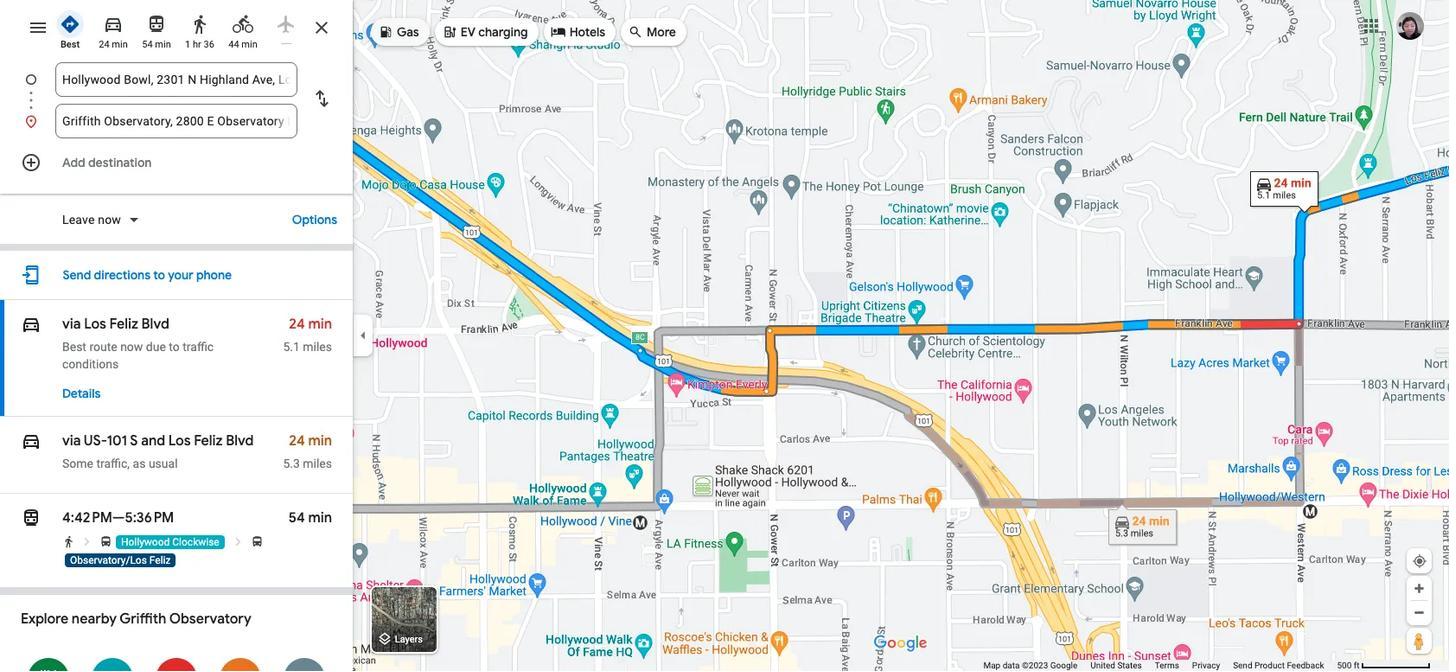 Task type: locate. For each thing, give the bounding box(es) containing it.
None field
[[62, 62, 291, 97], [62, 104, 291, 138]]

0 horizontal spatial , then image
[[81, 535, 94, 548]]

miles inside 24 min 5.1 miles
[[303, 340, 332, 354]]

1 vertical spatial miles
[[303, 457, 332, 470]]

1 horizontal spatial blvd
[[226, 432, 254, 450]]

0 vertical spatial via
[[62, 316, 81, 333]]

1 horizontal spatial bus image
[[250, 535, 263, 548]]

1 via from the top
[[62, 316, 81, 333]]

min
[[112, 39, 128, 50], [155, 39, 171, 50], [242, 39, 257, 50], [308, 316, 332, 333], [308, 432, 332, 450], [308, 509, 332, 527]]

1 none field from the top
[[62, 62, 291, 97]]

send for send directions to your phone
[[63, 267, 91, 283]]


[[551, 22, 566, 41]]

zoom in image
[[1413, 582, 1426, 595]]

1 vertical spatial best
[[62, 340, 86, 354]]

send for send product feedback
[[1233, 661, 1253, 670]]

via inside via us-101 s and los feliz blvd some traffic, as usual
[[62, 432, 81, 450]]

 more
[[628, 22, 676, 41]]

1 vertical spatial none field
[[62, 104, 291, 138]]

1 horizontal spatial , then image
[[232, 535, 245, 548]]

0 horizontal spatial 54 min
[[142, 39, 171, 50]]

1 horizontal spatial to
[[169, 340, 180, 354]]

1 vertical spatial via
[[62, 432, 81, 450]]

2  from the top
[[21, 429, 42, 453]]

now left due
[[120, 340, 143, 354]]

0 horizontal spatial driving image
[[21, 429, 42, 453]]

24 up 5.3
[[289, 432, 305, 450]]


[[21, 312, 42, 336], [21, 429, 42, 453]]

0 horizontal spatial transit image
[[21, 506, 42, 530]]

0 vertical spatial blvd
[[141, 316, 169, 333]]

1 vertical spatial send
[[1233, 661, 1253, 670]]

24 min 5.3 miles
[[283, 432, 332, 470]]

transit image containing 
[[21, 506, 42, 530]]

1 horizontal spatial send
[[1233, 661, 1253, 670]]

24 for los feliz blvd
[[289, 316, 305, 333]]

1 miles from the top
[[303, 340, 332, 354]]

send
[[63, 267, 91, 283], [1233, 661, 1253, 670]]

los up route
[[84, 316, 106, 333]]

google
[[1050, 661, 1078, 670]]

2 horizontal spatial feliz
[[194, 432, 223, 450]]

none field starting point hollywood bowl, 2301 n highland ave, los angeles, ca 90068
[[62, 62, 291, 97]]

0 vertical spatial 54 min
[[142, 39, 171, 50]]

feliz down hollywood clockwise
[[149, 554, 171, 566]]

bus image right clockwise
[[250, 535, 263, 548]]

44 min
[[229, 39, 257, 50]]

send inside directions main content
[[63, 267, 91, 283]]

24
[[99, 39, 109, 50], [289, 316, 305, 333], [289, 432, 305, 450]]

best up conditions
[[62, 340, 86, 354]]

1
[[185, 39, 190, 50]]

blvd up due
[[141, 316, 169, 333]]

send left product
[[1233, 661, 1253, 670]]

0 vertical spatial 24
[[99, 39, 109, 50]]

some
[[62, 457, 93, 470]]

more
[[647, 24, 676, 40]]

0 vertical spatial transit image
[[146, 14, 167, 35]]

los right and
[[168, 432, 191, 450]]

hollywood clockwise
[[121, 536, 219, 548]]

54 min
[[142, 39, 171, 50], [289, 509, 332, 527]]

feliz inside via us-101 s and los feliz blvd some traffic, as usual
[[194, 432, 223, 450]]

transit image left 4:42 pm
[[21, 506, 42, 530]]

flights image
[[276, 14, 297, 35]]

miles inside 24 min 5.3 miles
[[303, 457, 332, 470]]

54 min down 5.3
[[289, 509, 332, 527]]

1 vertical spatial los
[[168, 432, 191, 450]]

1 vertical spatial now
[[120, 340, 143, 354]]

1 vertical spatial 
[[21, 429, 42, 453]]

states
[[1118, 661, 1142, 670]]

via
[[62, 316, 81, 333], [62, 432, 81, 450]]

min inside option
[[155, 39, 171, 50]]

list item down 1
[[0, 62, 353, 118]]

2 vertical spatial feliz
[[149, 554, 171, 566]]

ev
[[461, 24, 476, 40]]

2 bus image from the left
[[250, 535, 263, 548]]

now inside via los feliz blvd best route now due to traffic conditions
[[120, 340, 143, 354]]

5.3
[[283, 457, 300, 470]]

your
[[168, 267, 193, 283]]

1  from the top
[[21, 312, 42, 336]]

24 right best radio
[[99, 39, 109, 50]]

list
[[0, 62, 353, 138]]

0 horizontal spatial feliz
[[109, 316, 138, 333]]

none field for 1st list item from the bottom of the list within google maps element
[[62, 104, 291, 138]]

nearby
[[72, 610, 117, 628]]

feliz
[[109, 316, 138, 333], [194, 432, 223, 450], [149, 554, 171, 566]]

1 horizontal spatial transit image
[[146, 14, 167, 35]]

54 right 24 min
[[142, 39, 153, 50]]

to left your
[[153, 267, 165, 283]]

0 horizontal spatial los
[[84, 316, 106, 333]]

leave now option
[[62, 211, 125, 228]]

Best radio
[[52, 7, 88, 51]]

0 vertical spatial to
[[153, 267, 165, 283]]

0 horizontal spatial send
[[63, 267, 91, 283]]

transit image
[[146, 14, 167, 35], [21, 506, 42, 530]]


[[21, 506, 42, 530]]

miles
[[303, 340, 332, 354], [303, 457, 332, 470]]

details button
[[54, 378, 109, 409]]

send inside footer
[[1233, 661, 1253, 670]]

1 horizontal spatial 54
[[289, 509, 305, 527]]

1 horizontal spatial los
[[168, 432, 191, 450]]

, then image right walk icon
[[81, 535, 94, 548]]

Starting point Hollywood Bowl, 2301 N Highland Ave, Los Angeles, CA 90068 field
[[62, 69, 291, 90]]

best down best travel modes image
[[60, 39, 80, 50]]

via up some
[[62, 432, 81, 450]]

details
[[62, 386, 101, 401]]


[[378, 22, 393, 41]]

54
[[142, 39, 153, 50], [289, 509, 305, 527]]

gas stations image
[[166, 668, 187, 671]]

observatory/los feliz
[[70, 554, 171, 566]]

driving image
[[103, 14, 124, 35], [21, 429, 42, 453]]

now
[[98, 213, 121, 227], [120, 340, 143, 354]]

0 vertical spatial best
[[60, 39, 80, 50]]

24 inside 24 min 5.1 miles
[[289, 316, 305, 333]]

blvd inside via us-101 s and los feliz blvd some traffic, as usual
[[226, 432, 254, 450]]

list item up add destination button
[[0, 104, 353, 138]]

0 vertical spatial 
[[21, 312, 42, 336]]

blvd inside via los feliz blvd best route now due to traffic conditions
[[141, 316, 169, 333]]

2 vertical spatial 24
[[289, 432, 305, 450]]

1 bus image from the left
[[99, 535, 112, 548]]

1 horizontal spatial 54 min
[[289, 509, 332, 527]]

feliz right and
[[194, 432, 223, 450]]

footer containing map data ©2023 google
[[984, 660, 1337, 671]]

1 vertical spatial to
[[169, 340, 180, 354]]

1 vertical spatial driving image
[[21, 429, 42, 453]]

united states
[[1091, 661, 1142, 670]]

, then image
[[81, 535, 94, 548], [232, 535, 245, 548]]

0 vertical spatial driving image
[[103, 14, 124, 35]]

54 min inside option
[[142, 39, 171, 50]]

none field down 1
[[62, 62, 291, 97]]

bus image up observatory/los
[[99, 535, 112, 548]]

2 miles from the top
[[303, 457, 332, 470]]

1 horizontal spatial feliz
[[149, 554, 171, 566]]

feliz up route
[[109, 316, 138, 333]]

2 none field from the top
[[62, 104, 291, 138]]

1 vertical spatial feliz
[[194, 432, 223, 450]]

1 horizontal spatial driving image
[[103, 14, 124, 35]]

0 vertical spatial none field
[[62, 62, 291, 97]]

via right driving image
[[62, 316, 81, 333]]

best inside radio
[[60, 39, 80, 50]]

send left "directions"
[[63, 267, 91, 283]]

best inside via los feliz blvd best route now due to traffic conditions
[[62, 340, 86, 354]]

0 vertical spatial now
[[98, 213, 121, 227]]

bus image for observatory/los feliz
[[250, 535, 263, 548]]

bus image for hollywood clockwise
[[99, 535, 112, 548]]

add
[[62, 155, 85, 170]]


[[442, 22, 457, 41]]

none field destination griffith observatory, 2800 e observatory rd, los angeles, ca 90027
[[62, 104, 291, 138]]

miles right 5.1 at the bottom
[[303, 340, 332, 354]]

conditions
[[62, 357, 119, 371]]

cycling image
[[233, 14, 253, 35]]

0 vertical spatial send
[[63, 267, 91, 283]]

bus image
[[99, 535, 112, 548], [250, 535, 263, 548]]

24 inside radio
[[99, 39, 109, 50]]

gas
[[397, 24, 419, 40]]

add destination
[[62, 155, 152, 170]]

griffith
[[120, 610, 166, 628]]

transit image left walking image
[[146, 14, 167, 35]]

1 vertical spatial 24
[[289, 316, 305, 333]]

leave now button
[[55, 211, 147, 232]]

driving image up 24 min
[[103, 14, 124, 35]]

miles for us-101 s and los feliz blvd
[[303, 457, 332, 470]]

footer
[[984, 660, 1337, 671]]

None radio
[[268, 7, 304, 44]]

2 , then image from the left
[[232, 535, 245, 548]]

min inside 24 min 5.1 miles
[[308, 316, 332, 333]]

0 vertical spatial feliz
[[109, 316, 138, 333]]

explore nearby griffith observatory
[[21, 610, 251, 628]]

and
[[141, 432, 165, 450]]

via los feliz blvd best route now due to traffic conditions
[[62, 316, 214, 371]]

none field for 2nd list item from the bottom
[[62, 62, 291, 97]]

observatory
[[169, 610, 251, 628]]

driving image left us-
[[21, 429, 42, 453]]

footer inside google maps element
[[984, 660, 1337, 671]]

via inside via los feliz blvd best route now due to traffic conditions
[[62, 316, 81, 333]]

best
[[60, 39, 80, 50], [62, 340, 86, 354]]

0 vertical spatial los
[[84, 316, 106, 333]]

24 up 5.1 at the bottom
[[289, 316, 305, 333]]

0 horizontal spatial bus image
[[99, 535, 112, 548]]

hotels
[[570, 24, 605, 40]]

s
[[130, 432, 138, 450]]

miles right 5.3
[[303, 457, 332, 470]]

0 horizontal spatial blvd
[[141, 316, 169, 333]]

now right "leave"
[[98, 213, 121, 227]]

0 vertical spatial miles
[[303, 340, 332, 354]]

0 horizontal spatial 54
[[142, 39, 153, 50]]

36
[[204, 39, 214, 50]]

to right due
[[169, 340, 180, 354]]

privacy
[[1192, 661, 1220, 670]]

traffic
[[183, 340, 214, 354]]

as
[[133, 457, 146, 470]]

54 min left 1
[[142, 39, 171, 50]]

to
[[153, 267, 165, 283], [169, 340, 180, 354]]

los
[[84, 316, 106, 333], [168, 432, 191, 450]]

 hotels
[[551, 22, 605, 41]]

send product feedback
[[1233, 661, 1324, 670]]

24 min
[[99, 39, 128, 50]]

2 via from the top
[[62, 432, 81, 450]]

blvd left 24 min 5.3 miles
[[226, 432, 254, 450]]

24 min 5.1 miles
[[283, 316, 332, 354]]

0 horizontal spatial to
[[153, 267, 165, 283]]

min inside 24 min 5.3 miles
[[308, 432, 332, 450]]

restaurants image
[[38, 668, 59, 671]]

, then image right clockwise
[[232, 535, 245, 548]]

1 vertical spatial transit image
[[21, 506, 42, 530]]

0 vertical spatial 54
[[142, 39, 153, 50]]

layers
[[395, 634, 423, 645]]

list item
[[0, 62, 353, 118], [0, 104, 353, 138]]

1 vertical spatial blvd
[[226, 432, 254, 450]]

1 vertical spatial 54
[[289, 509, 305, 527]]

more image
[[294, 668, 315, 671]]

54 down 5.3
[[289, 509, 305, 527]]

1 , then image from the left
[[81, 535, 94, 548]]

none field up add destination button
[[62, 104, 291, 138]]

24 inside 24 min 5.3 miles
[[289, 432, 305, 450]]

 ev charging
[[442, 22, 528, 41]]

1 vertical spatial 54 min
[[289, 509, 332, 527]]



Task type: describe. For each thing, give the bounding box(es) containing it.
traffic,
[[96, 457, 130, 470]]

close directions image
[[311, 17, 332, 38]]

map
[[984, 661, 1001, 670]]

driving image containing 
[[21, 429, 42, 453]]

feliz inside via los feliz blvd best route now due to traffic conditions
[[109, 316, 138, 333]]

options button
[[283, 204, 346, 235]]


[[628, 22, 643, 41]]

Destination Griffith Observatory, 2800 E Observatory Rd, Los Angeles, CA 90027 field
[[62, 111, 291, 131]]

54 inside option
[[142, 39, 153, 50]]

101
[[107, 432, 127, 450]]

4:42 pm — 5:36 pm
[[62, 509, 174, 527]]

now inside option
[[98, 213, 121, 227]]

los inside via us-101 s and los feliz blvd some traffic, as usual
[[168, 432, 191, 450]]

500 ft
[[1337, 661, 1360, 670]]

leave now
[[62, 213, 121, 227]]

©2023
[[1022, 661, 1048, 670]]

5.1
[[283, 340, 300, 354]]

options
[[292, 212, 337, 227]]

driving image inside 24 min radio
[[103, 14, 124, 35]]

walking image
[[189, 14, 210, 35]]

route
[[89, 340, 117, 354]]

reverse starting point and destination image
[[311, 88, 332, 109]]

map data ©2023 google
[[984, 661, 1078, 670]]

product
[[1255, 661, 1285, 670]]

parking lots image
[[230, 668, 251, 671]]

walk image
[[62, 535, 75, 548]]

privacy button
[[1192, 660, 1220, 671]]

to inside send directions to your phone button
[[153, 267, 165, 283]]

observatory/los
[[70, 554, 147, 566]]

via us-101 s and los feliz blvd some traffic, as usual
[[62, 432, 254, 470]]

phone
[[196, 267, 232, 283]]

leave
[[62, 213, 95, 227]]

terms button
[[1155, 660, 1179, 671]]

—
[[112, 509, 125, 527]]

add destination button
[[0, 145, 353, 180]]

best travel modes image
[[60, 14, 80, 35]]

united states button
[[1091, 660, 1142, 671]]

feedback
[[1287, 661, 1324, 670]]

us-
[[84, 432, 107, 450]]

google account: michele murakami  
(michele.murakami@adept.ai) image
[[1397, 12, 1424, 39]]

due
[[146, 340, 166, 354]]

zoom out image
[[1413, 606, 1426, 619]]

 for los feliz blvd
[[21, 312, 42, 336]]

 for us-101 s and los feliz blvd
[[21, 429, 42, 453]]

500 ft button
[[1337, 661, 1431, 670]]

miles for los feliz blvd
[[303, 340, 332, 354]]

driving image
[[21, 312, 42, 336]]

54 min inside directions main content
[[289, 509, 332, 527]]

4:42 pm
[[62, 509, 112, 527]]

5:36 pm
[[125, 509, 174, 527]]

via for los
[[62, 316, 81, 333]]

terms
[[1155, 661, 1179, 670]]

24 for us-101 s and los feliz blvd
[[289, 432, 305, 450]]

collapse side panel image
[[354, 326, 373, 345]]

charging
[[478, 24, 528, 40]]

24 min radio
[[95, 7, 131, 51]]

send product feedback button
[[1233, 660, 1324, 671]]

transit image inside 54 min option
[[146, 14, 167, 35]]

via for us-
[[62, 432, 81, 450]]

clockwise
[[172, 536, 219, 548]]

ft
[[1354, 661, 1360, 670]]

send directions to your phone button
[[54, 258, 240, 292]]

hr
[[193, 39, 201, 50]]

500
[[1337, 661, 1352, 670]]

google maps element
[[0, 0, 1449, 671]]

show street view coverage image
[[1407, 628, 1432, 654]]

united
[[1091, 661, 1115, 670]]

hollywood
[[121, 536, 170, 548]]

hotels image
[[102, 668, 123, 671]]

usual
[[149, 457, 178, 470]]

send directions to your phone
[[63, 267, 232, 283]]

54 inside directions main content
[[289, 509, 305, 527]]

44 min radio
[[225, 7, 261, 51]]

54 min radio
[[138, 7, 175, 51]]

44
[[229, 39, 239, 50]]

show your location image
[[1412, 553, 1428, 569]]

1 hr 36 radio
[[182, 7, 218, 51]]

2 list item from the top
[[0, 104, 353, 138]]

list inside google maps element
[[0, 62, 353, 138]]

destination
[[88, 155, 152, 170]]

directions main content
[[0, 0, 353, 671]]

directions
[[94, 267, 150, 283]]

data
[[1003, 661, 1020, 670]]

explore
[[21, 610, 68, 628]]

1 hr 36
[[185, 39, 214, 50]]

to inside via los feliz blvd best route now due to traffic conditions
[[169, 340, 180, 354]]

los inside via los feliz blvd best route now due to traffic conditions
[[84, 316, 106, 333]]

1 list item from the top
[[0, 62, 353, 118]]

 gas
[[378, 22, 419, 41]]



Task type: vqa. For each thing, say whether or not it's contained in the screenshot.
5.3
yes



